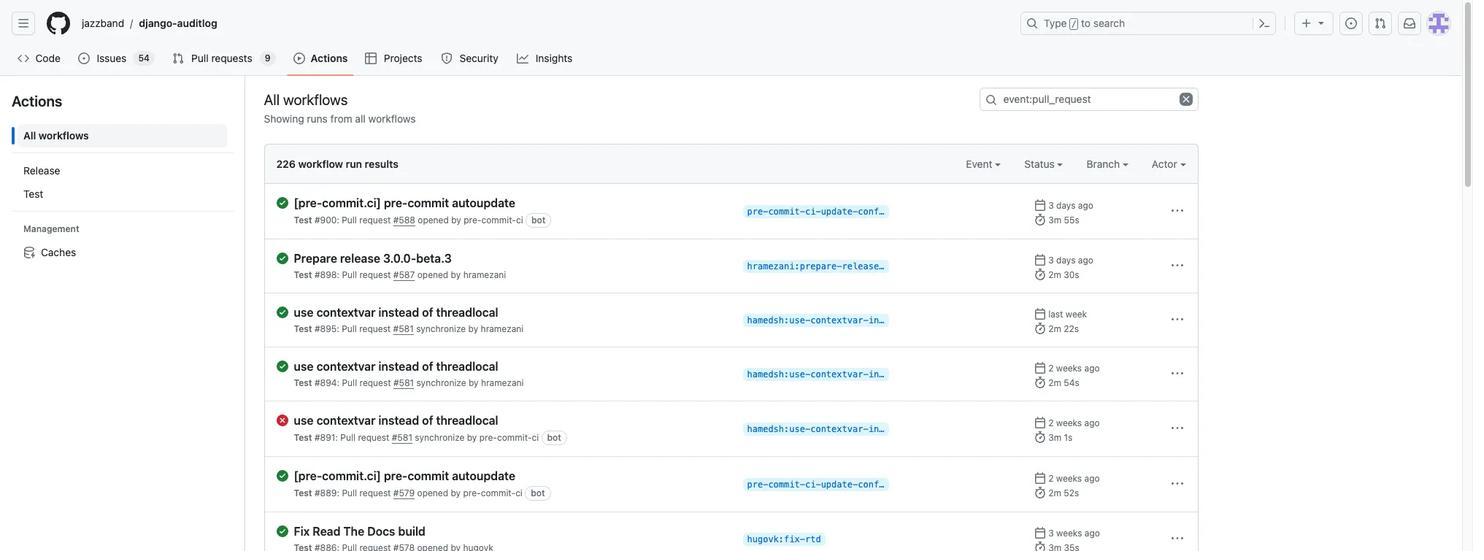 Task type: vqa. For each thing, say whether or not it's contained in the screenshot.


Task type: describe. For each thing, give the bounding box(es) containing it.
ago for 2m 30s
[[1078, 255, 1093, 266]]

pre-commit-ci-update-config link for 2
[[743, 478, 889, 491]]

9
[[265, 53, 271, 64]]

pull requests
[[191, 52, 252, 64]]

3 days ago for prepare release 3.0.0-beta.3
[[1048, 255, 1093, 266]]

instead- for use contextvar instead of threadlocal test #894: pull request #581 synchronize             by hramezani
[[868, 369, 911, 380]]

contextvar for use contextvar instead of threadlocal test #894: pull request #581 synchronize             by hramezani
[[316, 360, 376, 373]]

test link
[[18, 182, 227, 206]]

runs
[[307, 112, 328, 125]]

by inside use contextvar instead of threadlocal test #894: pull request #581 synchronize             by hramezani
[[469, 377, 479, 388]]

use contextvar instead of threadlocal test #895: pull request #581 synchronize             by hramezani
[[294, 306, 524, 334]]

to
[[1081, 17, 1091, 29]]

test inside the use contextvar instead of threadlocal test #895: pull request #581 synchronize             by hramezani
[[294, 323, 312, 334]]

show options image for use contextvar instead of threadlocal
[[1171, 368, 1183, 380]]

config for 3
[[858, 207, 889, 217]]

use contextvar instead of threadlocal test #894: pull request #581 synchronize             by hramezani
[[294, 360, 524, 388]]

pre-commit-ci link for pull request #579 opened             by pre-commit-ci
[[463, 488, 523, 499]]

weeks up 54s
[[1056, 363, 1082, 374]]

command palette image
[[1258, 18, 1270, 29]]

issues
[[97, 52, 127, 64]]

3m 55s
[[1048, 215, 1079, 226]]

2m 54s
[[1048, 377, 1079, 388]]

pre-commit-ci-update-config link for 3
[[743, 205, 889, 218]]

hramezani link for prepare release 3.0.0-beta.3 test #898: pull request #587 opened             by hramezani
[[463, 269, 506, 280]]

#587
[[393, 269, 415, 280]]

2 show options image from the top
[[1171, 314, 1183, 326]]

run
[[346, 158, 362, 170]]

show options image for fix read the docs build
[[1171, 533, 1183, 545]]

instead for use contextvar instead of threadlocal test #895: pull request #581 synchronize             by hramezani
[[378, 306, 419, 319]]

test inside use contextvar instead of threadlocal test #894: pull request #581 synchronize             by hramezani
[[294, 377, 312, 388]]

showing
[[264, 112, 304, 125]]

beta3
[[895, 261, 921, 272]]

test #900:
[[294, 215, 342, 226]]

showing runs from all workflows
[[264, 112, 416, 125]]

ago for 2m 54s
[[1084, 363, 1100, 374]]

release
[[23, 164, 60, 177]]

#891:
[[315, 432, 338, 443]]

/ for type
[[1071, 19, 1077, 29]]

pre-commit-ci link for pull request #588 opened             by pre-commit-ci
[[464, 215, 523, 226]]

actor button
[[1152, 156, 1186, 172]]

#889:
[[315, 488, 339, 499]]

1 2 from the top
[[1048, 363, 1054, 374]]

hramezani for use contextvar instead of threadlocal test #895: pull request #581 synchronize             by hramezani
[[481, 323, 524, 334]]

3 instead- from the top
[[868, 424, 911, 434]]

synchronize for use contextvar instead of threadlocal test #894: pull request #581 synchronize             by hramezani
[[416, 377, 466, 388]]

jazzband / django-auditlog
[[82, 17, 217, 30]]

hamedsh:use-contextvar-instead-of-threadvars for use contextvar instead of threadlocal test #894: pull request #581 synchronize             by hramezani
[[747, 369, 979, 380]]

hugovk:fix-rtd
[[747, 534, 821, 545]]

opened for #579
[[417, 488, 448, 499]]

#900:
[[315, 215, 339, 226]]

52s
[[1064, 488, 1079, 499]]

calendar image for threadlocal
[[1034, 417, 1046, 428]]

from
[[330, 112, 352, 125]]

of- for use contextvar instead of threadlocal test #894: pull request #581 synchronize             by hramezani
[[911, 369, 926, 380]]

#894:
[[315, 377, 339, 388]]

2 weeks ago for autoupdate
[[1048, 473, 1100, 484]]

pull inside use contextvar instead of threadlocal test #894: pull request #581 synchronize             by hramezani
[[342, 377, 357, 388]]

config for 2
[[858, 480, 889, 490]]

ci for pull request #581 synchronize             by pre-commit-ci
[[532, 432, 539, 443]]

autoupdate for pull request #588 opened             by pre-commit-ci
[[452, 196, 515, 209]]

jazzband link
[[76, 12, 130, 35]]

projects
[[384, 52, 422, 64]]

3-
[[884, 261, 895, 272]]

#588
[[393, 215, 415, 226]]

all workflows inside list
[[23, 129, 89, 142]]

opened for #588
[[418, 215, 449, 226]]

#588 link
[[393, 215, 415, 226]]

prepare release 3.0.0-beta.3 link
[[294, 251, 731, 266]]

threadlocal for use contextvar instead of threadlocal
[[436, 414, 498, 427]]

table image
[[365, 53, 377, 64]]

test inside prepare release 3.0.0-beta.3 test #898: pull request #587 opened             by hramezani
[[294, 269, 312, 280]]

release
[[340, 252, 380, 265]]

use contextvar instead of threadlocal
[[294, 414, 498, 427]]

completed successfully image for use contextvar instead of threadlocal
[[276, 361, 288, 372]]

3m for [pre-commit.ci] pre-commit autoupdate
[[1048, 215, 1061, 226]]

issue opened image for git pull request image
[[78, 53, 90, 64]]

run duration image for 2m 22s
[[1034, 323, 1046, 334]]

instead for use contextvar instead of threadlocal test #894: pull request #581 synchronize             by hramezani
[[378, 360, 419, 373]]

of for use contextvar instead of threadlocal
[[422, 414, 433, 427]]

commit- for pull request #579 opened             by pre-commit-ci
[[481, 488, 515, 499]]

commit.ci] for test #889:
[[322, 469, 381, 482]]

requests
[[211, 52, 252, 64]]

6 run duration image from the top
[[1034, 542, 1046, 551]]

threadvars for use contextvar instead of threadlocal test #894: pull request #581 synchronize             by hramezani
[[926, 369, 979, 380]]

caches
[[41, 246, 76, 258]]

3m for use contextvar instead of threadlocal
[[1048, 432, 1061, 443]]

test left #900:
[[294, 215, 312, 226]]

3 of- from the top
[[911, 424, 926, 434]]

weeks for [pre-commit.ci] pre-commit autoupdate
[[1056, 473, 1082, 484]]

1 vertical spatial workflows
[[368, 112, 416, 125]]

3.0.0-
[[383, 252, 416, 265]]

type / to search
[[1044, 17, 1125, 29]]

pull right git pull request image
[[191, 52, 209, 64]]

request left #579
[[359, 488, 391, 499]]

ci- for 2 weeks ago
[[805, 480, 821, 490]]

hramezani:prepare-release-3-beta3 link
[[743, 260, 921, 273]]

code
[[35, 52, 60, 64]]

actor
[[1152, 158, 1180, 170]]

use for use contextvar instead of threadlocal test #895: pull request #581 synchronize             by hramezani
[[294, 306, 314, 319]]

bot for pull request #581 synchronize             by pre-commit-ci
[[547, 432, 561, 443]]

22s
[[1064, 323, 1079, 334]]

ci- for 3 days ago
[[805, 207, 821, 217]]

contextvar for use contextvar instead of threadlocal test #895: pull request #581 synchronize             by hramezani
[[316, 306, 376, 319]]

triangle down image
[[1315, 17, 1327, 28]]

commit for #588
[[408, 196, 449, 209]]

bot for pull request #588 opened             by pre-commit-ci
[[531, 215, 545, 226]]

rtd
[[805, 534, 821, 545]]

security link
[[435, 47, 505, 69]]

test #889:
[[294, 488, 342, 499]]

of- for use contextvar instead of threadlocal test #895: pull request #581 synchronize             by hramezani
[[911, 315, 926, 326]]

#581 for use contextvar instead of threadlocal test #894: pull request #581 synchronize             by hramezani
[[393, 377, 414, 388]]

git pull request image
[[172, 53, 184, 64]]

commit- for pull request #588 opened             by pre-commit-ci
[[481, 215, 516, 226]]

all workflows link
[[18, 124, 227, 147]]

of for use contextvar instead of threadlocal test #894: pull request #581 synchronize             by hramezani
[[422, 360, 433, 373]]

build
[[398, 525, 425, 538]]

failed image
[[276, 415, 288, 426]]

#579
[[393, 488, 415, 499]]

run duration image for 3m 55s
[[1034, 214, 1046, 226]]

#898:
[[315, 269, 339, 280]]

request inside prepare release 3.0.0-beta.3 test #898: pull request #587 opened             by hramezani
[[359, 269, 391, 280]]

hramezani:prepare-
[[747, 261, 842, 272]]

hramezani link for use contextvar instead of threadlocal test #894: pull request #581 synchronize             by hramezani
[[481, 377, 524, 388]]

workflow
[[298, 158, 343, 170]]

completed successfully image for [pre-commit.ci] pre-commit autoupdate
[[276, 470, 288, 482]]

calendar image for [pre-commit.ci] pre-commit autoupdate
[[1034, 472, 1046, 484]]

pull inside prepare release 3.0.0-beta.3 test #898: pull request #587 opened             by hramezani
[[342, 269, 357, 280]]

update- for 2
[[821, 480, 858, 490]]

caches link
[[18, 241, 227, 264]]

hramezani:prepare-release-3-beta3
[[747, 261, 921, 272]]

threadvars for use contextvar instead of threadlocal test #895: pull request #581 synchronize             by hramezani
[[926, 315, 979, 326]]

1s
[[1064, 432, 1073, 443]]

ci for pull request #579 opened             by pre-commit-ci
[[515, 488, 523, 499]]

ci for pull request #588 opened             by pre-commit-ci
[[516, 215, 523, 226]]

run duration image for 2m 52s
[[1034, 487, 1046, 499]]

hamedsh:use-contextvar-instead-of-threadvars for use contextvar instead of threadlocal test #895: pull request #581 synchronize             by hramezani
[[747, 315, 979, 326]]

fix read the docs build link
[[294, 524, 731, 539]]

search
[[1093, 17, 1125, 29]]

show options image for prepare release 3.0.0-beta.3
[[1171, 260, 1183, 272]]

show options image for [pre-commit.ci] pre-commit autoupdate
[[1171, 478, 1183, 490]]

contextvar- for use contextvar instead of threadlocal test #894: pull request #581 synchronize             by hramezani
[[810, 369, 868, 380]]

days for [pre-commit.ci] pre-commit autoupdate
[[1056, 200, 1076, 211]]

event
[[966, 158, 995, 170]]

list containing all workflows
[[12, 118, 233, 270]]

ago for 3m 55s
[[1078, 200, 1093, 211]]

3 hamedsh:use-contextvar-instead-of-threadvars link from the top
[[743, 423, 979, 436]]

type
[[1044, 17, 1067, 29]]

contextvar- for use contextvar instead of threadlocal test #895: pull request #581 synchronize             by hramezani
[[810, 315, 868, 326]]

3 threadvars from the top
[[926, 424, 979, 434]]

2 vertical spatial #581
[[392, 432, 412, 443]]

docs
[[367, 525, 395, 538]]

threadlocal for use contextvar instead of threadlocal test #895: pull request #581 synchronize             by hramezani
[[436, 306, 498, 319]]

workflows inside list
[[39, 129, 89, 142]]

pull request #588 opened             by pre-commit-ci
[[342, 215, 523, 226]]

226 workflow run results
[[276, 158, 398, 170]]

projects link
[[359, 47, 429, 69]]

completed successfully image for prepare release 3.0.0-beta.3
[[276, 253, 288, 264]]

test #891:
[[294, 432, 340, 443]]

all
[[355, 112, 366, 125]]

instead for use contextvar instead of threadlocal
[[378, 414, 419, 427]]

2m for use contextvar instead of threadlocal test #894: pull request #581 synchronize             by hramezani
[[1048, 377, 1061, 388]]

4 2m from the top
[[1048, 488, 1061, 499]]



Task type: locate. For each thing, give the bounding box(es) containing it.
2 vertical spatial contextvar-
[[810, 424, 868, 434]]

#581
[[393, 323, 414, 334], [393, 377, 414, 388], [392, 432, 412, 443]]

hugovk:fix-
[[747, 534, 805, 545]]

2 vertical spatial of
[[422, 414, 433, 427]]

1 contextvar- from the top
[[810, 315, 868, 326]]

pull right #900:
[[342, 215, 357, 226]]

1 ci- from the top
[[805, 207, 821, 217]]

1 vertical spatial autoupdate
[[452, 469, 515, 482]]

hugovk:fix-rtd link
[[743, 533, 825, 546]]

#895:
[[315, 323, 339, 334]]

use contextvar instead of threadlocal link for use contextvar instead of threadlocal test #894: pull request #581 synchronize             by hramezani
[[294, 359, 731, 374]]

30s
[[1064, 269, 1079, 280]]

0 vertical spatial use
[[294, 306, 314, 319]]

2 3m from the top
[[1048, 432, 1061, 443]]

1 hamedsh:use-contextvar-instead-of-threadvars link from the top
[[743, 314, 979, 327]]

completed successfully image
[[276, 197, 288, 209], [276, 361, 288, 372]]

test
[[23, 188, 43, 200], [294, 215, 312, 226], [294, 269, 312, 280], [294, 323, 312, 334], [294, 377, 312, 388], [294, 432, 312, 443], [294, 488, 312, 499]]

0 vertical spatial all workflows
[[264, 91, 348, 108]]

0 vertical spatial days
[[1056, 200, 1076, 211]]

0 vertical spatial #581
[[393, 323, 414, 334]]

0 vertical spatial threadlocal
[[436, 306, 498, 319]]

1 days from the top
[[1056, 200, 1076, 211]]

synchronize inside use contextvar instead of threadlocal test #894: pull request #581 synchronize             by hramezani
[[416, 377, 466, 388]]

/
[[130, 17, 133, 30], [1071, 19, 1077, 29]]

1 vertical spatial all workflows
[[23, 129, 89, 142]]

1 horizontal spatial actions
[[311, 52, 348, 64]]

1 commit from the top
[[408, 196, 449, 209]]

commit.ci] for test #900:
[[322, 196, 381, 209]]

/ inside jazzband / django-auditlog
[[130, 17, 133, 30]]

autoupdate up pull request #579 opened             by pre-commit-ci
[[452, 469, 515, 482]]

1 vertical spatial threadlocal
[[436, 360, 498, 373]]

issue opened image for git pull request icon
[[1345, 18, 1357, 29]]

pre-commit-ci link for pull request #581 synchronize             by pre-commit-ci
[[479, 432, 539, 443]]

0 vertical spatial calendar image
[[1034, 199, 1046, 211]]

commit for #579
[[408, 469, 449, 482]]

1 vertical spatial #581
[[393, 377, 414, 388]]

list
[[76, 12, 1012, 35], [12, 118, 233, 270]]

[pre- up test #900:
[[294, 196, 322, 209]]

2 2 weeks ago from the top
[[1048, 418, 1100, 428]]

results
[[365, 158, 398, 170]]

3 3 from the top
[[1048, 528, 1054, 539]]

workflows up release
[[39, 129, 89, 142]]

1 use contextvar instead of threadlocal link from the top
[[294, 305, 731, 320]]

1 vertical spatial contextvar
[[316, 360, 376, 373]]

use inside the use contextvar instead of threadlocal test #895: pull request #581 synchronize             by hramezani
[[294, 306, 314, 319]]

contextvar up #894:
[[316, 360, 376, 373]]

completed successfully image for [pre-commit.ci] pre-commit autoupdate
[[276, 197, 288, 209]]

pull right #889:
[[342, 488, 357, 499]]

workflows
[[283, 91, 348, 108], [368, 112, 416, 125], [39, 129, 89, 142]]

actions down code link
[[12, 93, 62, 109]]

all up release
[[23, 129, 36, 142]]

run duration image
[[1034, 269, 1046, 280]]

2 2m from the top
[[1048, 323, 1061, 334]]

commit-
[[768, 207, 805, 217], [481, 215, 516, 226], [497, 432, 532, 443], [768, 480, 805, 490], [481, 488, 515, 499]]

2 vertical spatial of-
[[911, 424, 926, 434]]

2 use contextvar instead of threadlocal link from the top
[[294, 359, 731, 374]]

1 vertical spatial pre-commit-ci-update-config link
[[743, 478, 889, 491]]

1 vertical spatial hamedsh:use-contextvar-instead-of-threadvars link
[[743, 368, 979, 381]]

2 up 3m 1s
[[1048, 418, 1054, 428]]

request inside use contextvar instead of threadlocal test #894: pull request #581 synchronize             by hramezani
[[360, 377, 391, 388]]

auditlog
[[177, 17, 217, 29]]

hramezani inside prepare release 3.0.0-beta.3 test #898: pull request #587 opened             by hramezani
[[463, 269, 506, 280]]

weeks for fix read the docs build
[[1056, 528, 1082, 539]]

the
[[343, 525, 364, 538]]

1 vertical spatial hramezani link
[[481, 323, 524, 334]]

1 [pre-commit.ci] pre-commit autoupdate from the top
[[294, 196, 515, 209]]

[pre-commit.ci] pre-commit autoupdate for #579
[[294, 469, 515, 482]]

commit up pull request #588 opened             by pre-commit-ci
[[408, 196, 449, 209]]

#581 for use contextvar instead of threadlocal test #895: pull request #581 synchronize             by hramezani
[[393, 323, 414, 334]]

hamedsh:use- for use contextvar instead of threadlocal test #895: pull request #581 synchronize             by hramezani
[[747, 315, 810, 326]]

#581 link down use contextvar instead of threadlocal
[[392, 432, 412, 443]]

1 calendar image from the top
[[1034, 199, 1046, 211]]

0 vertical spatial completed successfully image
[[276, 197, 288, 209]]

issue opened image left git pull request icon
[[1345, 18, 1357, 29]]

#581 link
[[393, 323, 414, 334], [393, 377, 414, 388], [392, 432, 412, 443]]

2 for [pre-commit.ci] pre-commit autoupdate
[[1048, 473, 1054, 484]]

1 instead from the top
[[378, 306, 419, 319]]

synchronize inside the use contextvar instead of threadlocal test #895: pull request #581 synchronize             by hramezani
[[416, 323, 466, 334]]

branch
[[1086, 158, 1123, 170]]

all workflows up runs
[[264, 91, 348, 108]]

django-auditlog link
[[133, 12, 223, 35]]

use up test #891: at the left bottom of the page
[[294, 360, 314, 373]]

0 vertical spatial ci
[[516, 215, 523, 226]]

3 weeks ago
[[1048, 528, 1100, 539]]

pull right #895:
[[342, 323, 357, 334]]

0 vertical spatial use contextvar instead of threadlocal link
[[294, 305, 731, 320]]

play image
[[293, 53, 305, 64]]

show options image
[[1171, 260, 1183, 272], [1171, 368, 1183, 380], [1171, 478, 1183, 490], [1171, 533, 1183, 545]]

use down prepare
[[294, 306, 314, 319]]

3 for [pre-commit.ci] pre-commit autoupdate
[[1048, 200, 1054, 211]]

1 vertical spatial instead-
[[868, 369, 911, 380]]

2 weeks ago up 52s
[[1048, 473, 1100, 484]]

pre-
[[384, 196, 408, 209], [747, 207, 768, 217], [464, 215, 481, 226], [479, 432, 497, 443], [384, 469, 408, 482], [747, 480, 768, 490], [463, 488, 481, 499]]

1 vertical spatial completed successfully image
[[276, 361, 288, 372]]

2 vertical spatial instead
[[378, 414, 419, 427]]

2 2 from the top
[[1048, 418, 1054, 428]]

2 weeks ago up 54s
[[1048, 363, 1100, 374]]

contextvar
[[316, 306, 376, 319], [316, 360, 376, 373], [316, 414, 376, 427]]

0 vertical spatial opened
[[418, 215, 449, 226]]

2m right run duration image
[[1048, 269, 1061, 280]]

update- up rtd
[[821, 480, 858, 490]]

shield image
[[441, 53, 453, 64]]

opened down beta.3
[[417, 269, 448, 280]]

/ inside type / to search
[[1071, 19, 1077, 29]]

3 use from the top
[[294, 414, 314, 427]]

4 completed successfully image from the top
[[276, 526, 288, 537]]

1 vertical spatial commit.ci]
[[322, 469, 381, 482]]

[pre-commit.ci] pre-commit autoupdate link
[[294, 196, 731, 210], [294, 469, 731, 483]]

1 vertical spatial pre-commit-ci-update-config
[[747, 480, 889, 490]]

of up pull request #581 synchronize             by pre-commit-ci
[[422, 414, 433, 427]]

calendar image for fix read the docs build
[[1034, 527, 1046, 539]]

pre-commit-ci-update-config for 2 weeks ago
[[747, 480, 889, 490]]

of for use contextvar instead of threadlocal test #895: pull request #581 synchronize             by hramezani
[[422, 306, 433, 319]]

pre-commit-ci-update-config
[[747, 207, 889, 217], [747, 480, 889, 490]]

test left #889:
[[294, 488, 312, 499]]

[pre-commit.ci] pre-commit autoupdate link up fix read the docs build link on the bottom left
[[294, 469, 731, 483]]

3 show options image from the top
[[1171, 478, 1183, 490]]

all workflows
[[264, 91, 348, 108], [23, 129, 89, 142]]

1 use from the top
[[294, 306, 314, 319]]

2m left 52s
[[1048, 488, 1061, 499]]

0 vertical spatial [pre-commit.ci] pre-commit autoupdate link
[[294, 196, 731, 210]]

pull request #579 opened             by pre-commit-ci
[[342, 488, 523, 499]]

/ left django-
[[130, 17, 133, 30]]

instead inside the use contextvar instead of threadlocal test #895: pull request #581 synchronize             by hramezani
[[378, 306, 419, 319]]

instead down the use contextvar instead of threadlocal test #895: pull request #581 synchronize             by hramezani
[[378, 360, 419, 373]]

1 commit.ci] from the top
[[322, 196, 381, 209]]

0 vertical spatial 2 weeks ago
[[1048, 363, 1100, 374]]

2 update- from the top
[[821, 480, 858, 490]]

fix
[[294, 525, 310, 538]]

Filter workflow runs search field
[[979, 88, 1198, 111]]

threadlocal inside use contextvar instead of threadlocal test #894: pull request #581 synchronize             by hramezani
[[436, 360, 498, 373]]

1 vertical spatial pre-commit-ci link
[[479, 432, 539, 443]]

2 horizontal spatial workflows
[[368, 112, 416, 125]]

1 run duration image from the top
[[1034, 214, 1046, 226]]

autoupdate up pull request #588 opened             by pre-commit-ci
[[452, 196, 515, 209]]

1 threadlocal from the top
[[436, 306, 498, 319]]

autoupdate for pull request #579 opened             by pre-commit-ci
[[452, 469, 515, 482]]

2 for use contextvar instead of threadlocal
[[1048, 418, 1054, 428]]

read
[[313, 525, 340, 538]]

#581 up use contextvar instead of threadlocal
[[393, 377, 414, 388]]

hramezani inside the use contextvar instead of threadlocal test #895: pull request #581 synchronize             by hramezani
[[481, 323, 524, 334]]

3 of from the top
[[422, 414, 433, 427]]

hamedsh:use-contextvar-instead-of-threadvars link for use contextvar instead of threadlocal test #895: pull request #581 synchronize             by hramezani
[[743, 314, 979, 327]]

by
[[451, 215, 461, 226], [451, 269, 461, 280], [468, 323, 478, 334], [469, 377, 479, 388], [467, 432, 477, 443], [451, 488, 461, 499]]

of down the use contextvar instead of threadlocal test #895: pull request #581 synchronize             by hramezani
[[422, 360, 433, 373]]

of
[[422, 306, 433, 319], [422, 360, 433, 373], [422, 414, 433, 427]]

2 calendar image from the top
[[1034, 362, 1046, 374]]

days for prepare release 3.0.0-beta.3
[[1056, 255, 1076, 266]]

0 vertical spatial list
[[76, 12, 1012, 35]]

2m 22s
[[1048, 323, 1079, 334]]

0 horizontal spatial actions
[[12, 93, 62, 109]]

1 vertical spatial [pre-commit.ci] pre-commit autoupdate
[[294, 469, 515, 482]]

1 calendar image from the top
[[1034, 254, 1046, 266]]

2 of- from the top
[[911, 369, 926, 380]]

[pre- for #900:
[[294, 196, 322, 209]]

2m 52s
[[1048, 488, 1079, 499]]

code image
[[18, 53, 29, 64]]

1 vertical spatial bot
[[547, 432, 561, 443]]

threadlocal inside use contextvar instead of threadlocal link
[[436, 414, 498, 427]]

[pre- up the test #889:
[[294, 469, 322, 482]]

django-
[[139, 17, 177, 29]]

prepare release 3.0.0-beta.3 test #898: pull request #587 opened             by hramezani
[[294, 252, 506, 280]]

0 vertical spatial hamedsh:use-contextvar-instead-of-threadvars link
[[743, 314, 979, 327]]

pull inside the use contextvar instead of threadlocal test #895: pull request #581 synchronize             by hramezani
[[342, 323, 357, 334]]

1 horizontal spatial issue opened image
[[1345, 18, 1357, 29]]

2 up 2m 54s
[[1048, 363, 1054, 374]]

3m 1s
[[1048, 432, 1073, 443]]

run duration image
[[1034, 214, 1046, 226], [1034, 323, 1046, 334], [1034, 377, 1046, 388], [1034, 431, 1046, 443], [1034, 487, 1046, 499], [1034, 542, 1046, 551]]

config
[[858, 207, 889, 217], [858, 480, 889, 490]]

2m down last
[[1048, 323, 1061, 334]]

1 vertical spatial 2
[[1048, 418, 1054, 428]]

/ left to
[[1071, 19, 1077, 29]]

/ for jazzband
[[130, 17, 133, 30]]

opened inside prepare release 3.0.0-beta.3 test #898: pull request #587 opened             by hramezani
[[417, 269, 448, 280]]

1 hamedsh:use- from the top
[[747, 315, 810, 326]]

ci- up hramezani:prepare-
[[805, 207, 821, 217]]

hramezani link for use contextvar instead of threadlocal test #895: pull request #581 synchronize             by hramezani
[[481, 323, 524, 334]]

1 instead- from the top
[[868, 315, 911, 326]]

pre-commit-ci-update-config up rtd
[[747, 480, 889, 490]]

1 show options image from the top
[[1171, 260, 1183, 272]]

3 days ago
[[1048, 200, 1093, 211], [1048, 255, 1093, 266]]

2 weeks ago for threadlocal
[[1048, 418, 1100, 428]]

3 down 2m 52s
[[1048, 528, 1054, 539]]

2 ci- from the top
[[805, 480, 821, 490]]

0 vertical spatial bot
[[531, 215, 545, 226]]

use contextvar instead of threadlocal link for use contextvar instead of threadlocal test #895: pull request #581 synchronize             by hramezani
[[294, 305, 731, 320]]

3 use contextvar instead of threadlocal link from the top
[[294, 413, 731, 428]]

5 run duration image from the top
[[1034, 487, 1046, 499]]

pull down release
[[342, 269, 357, 280]]

instead inside use contextvar instead of threadlocal test #894: pull request #581 synchronize             by hramezani
[[378, 360, 419, 373]]

show options image
[[1171, 205, 1183, 217], [1171, 314, 1183, 326], [1171, 423, 1183, 434]]

run duration image for 3m 1s
[[1034, 431, 1046, 443]]

3 days ago for [pre-commit.ci] pre-commit autoupdate
[[1048, 200, 1093, 211]]

1 vertical spatial contextvar-
[[810, 369, 868, 380]]

show options image for use contextvar instead of threadlocal
[[1171, 423, 1183, 434]]

of inside the use contextvar instead of threadlocal test #895: pull request #581 synchronize             by hramezani
[[422, 306, 433, 319]]

management
[[23, 223, 79, 234]]

request right #895:
[[359, 323, 391, 334]]

use inside use contextvar instead of threadlocal test #894: pull request #581 synchronize             by hramezani
[[294, 360, 314, 373]]

code link
[[12, 47, 67, 69]]

commit.ci] up #900:
[[322, 196, 381, 209]]

None search field
[[979, 88, 1198, 111]]

clear filters image
[[1179, 93, 1192, 106]]

[pre-commit.ci] pre-commit autoupdate
[[294, 196, 515, 209], [294, 469, 515, 482]]

calendar image for use contextvar instead of threadlocal
[[1034, 308, 1046, 320]]

opened
[[418, 215, 449, 226], [417, 269, 448, 280], [417, 488, 448, 499]]

1 vertical spatial hramezani
[[481, 323, 524, 334]]

0 vertical spatial show options image
[[1171, 205, 1183, 217]]

1 threadvars from the top
[[926, 315, 979, 326]]

threadlocal inside the use contextvar instead of threadlocal test #895: pull request #581 synchronize             by hramezani
[[436, 306, 498, 319]]

0 vertical spatial hamedsh:use-contextvar-instead-of-threadvars
[[747, 315, 979, 326]]

4 calendar image from the top
[[1034, 527, 1046, 539]]

of inside use contextvar instead of threadlocal link
[[422, 414, 433, 427]]

0 vertical spatial commit.ci]
[[322, 196, 381, 209]]

homepage image
[[47, 12, 70, 35]]

1 update- from the top
[[821, 207, 858, 217]]

2 contextvar from the top
[[316, 360, 376, 373]]

3 calendar image from the top
[[1034, 472, 1046, 484]]

3 hamedsh:use-contextvar-instead-of-threadvars from the top
[[747, 424, 979, 434]]

run duration image for 2m 54s
[[1034, 377, 1046, 388]]

2 instead- from the top
[[868, 369, 911, 380]]

2 contextvar- from the top
[[810, 369, 868, 380]]

1 completed successfully image from the top
[[276, 253, 288, 264]]

2 pre-commit-ci-update-config from the top
[[747, 480, 889, 490]]

calendar image for autoupdate
[[1034, 199, 1046, 211]]

request inside the use contextvar instead of threadlocal test #895: pull request #581 synchronize             by hramezani
[[359, 323, 391, 334]]

1 2m from the top
[[1048, 269, 1061, 280]]

2 of from the top
[[422, 360, 433, 373]]

[pre-commit.ci] pre-commit autoupdate link up prepare release 3.0.0-beta.3 link
[[294, 196, 731, 210]]

1 autoupdate from the top
[[452, 196, 515, 209]]

2 hamedsh:use- from the top
[[747, 369, 810, 380]]

pre-commit-ci-update-config for 3 days ago
[[747, 207, 889, 217]]

#581 link up use contextvar instead of threadlocal
[[393, 377, 414, 388]]

days up "3m 55s"
[[1056, 200, 1076, 211]]

update- for 3
[[821, 207, 858, 217]]

0 vertical spatial 2
[[1048, 363, 1054, 374]]

3 contextvar from the top
[[316, 414, 376, 427]]

of down prepare release 3.0.0-beta.3 test #898: pull request #587 opened             by hramezani
[[422, 306, 433, 319]]

pre-commit-ci-update-config link up hramezani:prepare-release-3-beta3 link
[[743, 205, 889, 218]]

pull right #891:
[[340, 432, 355, 443]]

3 2m from the top
[[1048, 377, 1061, 388]]

2 instead from the top
[[378, 360, 419, 373]]

completed successfully image for use contextvar instead of threadlocal
[[276, 307, 288, 318]]

1 vertical spatial of-
[[911, 369, 926, 380]]

1 vertical spatial show options image
[[1171, 314, 1183, 326]]

commit.ci] up #889:
[[322, 469, 381, 482]]

0 vertical spatial all
[[264, 91, 280, 108]]

2 vertical spatial hamedsh:use-
[[747, 424, 810, 434]]

1 2 weeks ago from the top
[[1048, 363, 1100, 374]]

contextvar for use contextvar instead of threadlocal
[[316, 414, 376, 427]]

1 vertical spatial update-
[[821, 480, 858, 490]]

55s
[[1064, 215, 1079, 226]]

2 autoupdate from the top
[[452, 469, 515, 482]]

completed successfully image up the failed image
[[276, 361, 288, 372]]

1 vertical spatial hamedsh:use-contextvar-instead-of-threadvars
[[747, 369, 979, 380]]

request down use contextvar instead of threadlocal
[[358, 432, 389, 443]]

2 vertical spatial hramezani
[[481, 377, 524, 388]]

commit.ci]
[[322, 196, 381, 209], [322, 469, 381, 482]]

0 vertical spatial threadvars
[[926, 315, 979, 326]]

3 up 2m 30s
[[1048, 255, 1054, 266]]

3 threadlocal from the top
[[436, 414, 498, 427]]

[pre-commit.ci] pre-commit autoupdate for #588
[[294, 196, 515, 209]]

[pre-commit.ci] pre-commit autoupdate link for pull request #588 opened             by pre-commit-ci
[[294, 196, 731, 210]]

2 weeks ago
[[1048, 363, 1100, 374], [1048, 418, 1100, 428], [1048, 473, 1100, 484]]

of inside use contextvar instead of threadlocal test #894: pull request #581 synchronize             by hramezani
[[422, 360, 433, 373]]

3 2 weeks ago from the top
[[1048, 473, 1100, 484]]

#581 inside the use contextvar instead of threadlocal test #895: pull request #581 synchronize             by hramezani
[[393, 323, 414, 334]]

security
[[459, 52, 498, 64]]

contextvar up #891:
[[316, 414, 376, 427]]

synchronize down use contextvar instead of threadlocal
[[415, 432, 464, 443]]

0 vertical spatial pre-commit-ci link
[[464, 215, 523, 226]]

3 show options image from the top
[[1171, 423, 1183, 434]]

actions inside the actions link
[[311, 52, 348, 64]]

2 commit from the top
[[408, 469, 449, 482]]

request up use contextvar instead of threadlocal
[[360, 377, 391, 388]]

issue opened image left issues
[[78, 53, 90, 64]]

3 run duration image from the top
[[1034, 377, 1046, 388]]

hramezani inside use contextvar instead of threadlocal test #894: pull request #581 synchronize             by hramezani
[[481, 377, 524, 388]]

threadvars
[[926, 315, 979, 326], [926, 369, 979, 380], [926, 424, 979, 434]]

4 run duration image from the top
[[1034, 431, 1046, 443]]

threadlocal
[[436, 306, 498, 319], [436, 360, 498, 373], [436, 414, 498, 427]]

update- up hramezani:prepare-release-3-beta3
[[821, 207, 858, 217]]

4 show options image from the top
[[1171, 533, 1183, 545]]

all workflows up release
[[23, 129, 89, 142]]

2 hamedsh:use-contextvar-instead-of-threadvars link from the top
[[743, 368, 979, 381]]

1 vertical spatial calendar image
[[1034, 362, 1046, 374]]

0 vertical spatial synchronize
[[416, 323, 466, 334]]

last week
[[1048, 309, 1087, 320]]

2 vertical spatial #581 link
[[392, 432, 412, 443]]

1 vertical spatial 3m
[[1048, 432, 1061, 443]]

jazzband
[[82, 17, 124, 29]]

1 of- from the top
[[911, 315, 926, 326]]

show options image for [pre-commit.ci] pre-commit autoupdate
[[1171, 205, 1183, 217]]

1 hamedsh:use-contextvar-instead-of-threadvars from the top
[[747, 315, 979, 326]]

issue opened image
[[1345, 18, 1357, 29], [78, 53, 90, 64]]

3 days ago up the 55s
[[1048, 200, 1093, 211]]

1 horizontal spatial all workflows
[[264, 91, 348, 108]]

2m 30s
[[1048, 269, 1079, 280]]

3m left the 55s
[[1048, 215, 1061, 226]]

actions right play image
[[311, 52, 348, 64]]

2 vertical spatial ci
[[515, 488, 523, 499]]

instead down #587 link
[[378, 306, 419, 319]]

2 3 days ago from the top
[[1048, 255, 1093, 266]]

pre-commit-ci-update-config up hramezani:prepare-release-3-beta3 link
[[747, 207, 889, 217]]

bot for pull request #579 opened             by pre-commit-ci
[[531, 488, 545, 499]]

3 for fix read the docs build
[[1048, 528, 1054, 539]]

54
[[138, 53, 150, 64]]

1 vertical spatial hamedsh:use-
[[747, 369, 810, 380]]

1 vertical spatial all
[[23, 129, 36, 142]]

2 days from the top
[[1056, 255, 1076, 266]]

[pre-commit.ci] pre-commit autoupdate up #588 link
[[294, 196, 515, 209]]

pull right #894:
[[342, 377, 357, 388]]

instead inside use contextvar instead of threadlocal link
[[378, 414, 419, 427]]

1 contextvar from the top
[[316, 306, 376, 319]]

workflows right all
[[368, 112, 416, 125]]

by inside prepare release 3.0.0-beta.3 test #898: pull request #587 opened             by hramezani
[[451, 269, 461, 280]]

1 vertical spatial ci-
[[805, 480, 821, 490]]

test inside "link"
[[23, 188, 43, 200]]

0 vertical spatial [pre-
[[294, 196, 322, 209]]

list containing jazzband
[[76, 12, 1012, 35]]

hamedsh:use-contextvar-instead-of-threadvars
[[747, 315, 979, 326], [747, 369, 979, 380], [747, 424, 979, 434]]

test down release
[[23, 188, 43, 200]]

synchronize up pull request #581 synchronize             by pre-commit-ci
[[416, 377, 466, 388]]

2 weeks ago up 1s
[[1048, 418, 1100, 428]]

contextvar up #895:
[[316, 306, 376, 319]]

last
[[1048, 309, 1063, 320]]

1 pre-commit-ci-update-config from the top
[[747, 207, 889, 217]]

release link
[[18, 159, 227, 182]]

status button
[[1024, 156, 1063, 172]]

hramezani for use contextvar instead of threadlocal test #894: pull request #581 synchronize             by hramezani
[[481, 377, 524, 388]]

3 contextvar- from the top
[[810, 424, 868, 434]]

2 use from the top
[[294, 360, 314, 373]]

0 horizontal spatial /
[[130, 17, 133, 30]]

instead- for use contextvar instead of threadlocal test #895: pull request #581 synchronize             by hramezani
[[868, 315, 911, 326]]

2 vertical spatial hamedsh:use-contextvar-instead-of-threadvars
[[747, 424, 979, 434]]

1 vertical spatial threadvars
[[926, 369, 979, 380]]

by inside the use contextvar instead of threadlocal test #895: pull request #581 synchronize             by hramezani
[[468, 323, 478, 334]]

graph image
[[517, 53, 529, 64]]

completed successfully image down 226
[[276, 197, 288, 209]]

ci-
[[805, 207, 821, 217], [805, 480, 821, 490]]

[pre- for #889:
[[294, 469, 322, 482]]

2m for prepare release 3.0.0-beta.3 test #898: pull request #587 opened             by hramezani
[[1048, 269, 1061, 280]]

contextvar inside use contextvar instead of threadlocal test #894: pull request #581 synchronize             by hramezani
[[316, 360, 376, 373]]

2 show options image from the top
[[1171, 368, 1183, 380]]

3 days ago up 30s
[[1048, 255, 1093, 266]]

beta.3
[[416, 252, 452, 265]]

0 vertical spatial #581 link
[[393, 323, 414, 334]]

weeks up 1s
[[1056, 418, 1082, 428]]

2 up 2m 52s
[[1048, 473, 1054, 484]]

test left #895:
[[294, 323, 312, 334]]

0 vertical spatial of-
[[911, 315, 926, 326]]

2 vertical spatial workflows
[[39, 129, 89, 142]]

use right the failed image
[[294, 414, 314, 427]]

2 vertical spatial hramezani link
[[481, 377, 524, 388]]

git pull request image
[[1374, 18, 1386, 29]]

#579 link
[[393, 488, 415, 499]]

1 vertical spatial config
[[858, 480, 889, 490]]

use contextvar instead of threadlocal link
[[294, 305, 731, 320], [294, 359, 731, 374], [294, 413, 731, 428]]

weeks
[[1056, 363, 1082, 374], [1056, 418, 1082, 428], [1056, 473, 1082, 484], [1056, 528, 1082, 539]]

2 threadlocal from the top
[[436, 360, 498, 373]]

0 vertical spatial 3m
[[1048, 215, 1061, 226]]

#581 up use contextvar instead of threadlocal test #894: pull request #581 synchronize             by hramezani
[[393, 323, 414, 334]]

0 vertical spatial 3
[[1048, 200, 1054, 211]]

3 up "3m 55s"
[[1048, 200, 1054, 211]]

2 3 from the top
[[1048, 255, 1054, 266]]

1 3 days ago from the top
[[1048, 200, 1093, 211]]

synchronize up use contextvar instead of threadlocal test #894: pull request #581 synchronize             by hramezani
[[416, 323, 466, 334]]

#581 inside use contextvar instead of threadlocal test #894: pull request #581 synchronize             by hramezani
[[393, 377, 414, 388]]

[pre-commit.ci] pre-commit autoupdate up "#579" link
[[294, 469, 515, 482]]

week
[[1066, 309, 1087, 320]]

2 run duration image from the top
[[1034, 323, 1046, 334]]

opened right #579
[[417, 488, 448, 499]]

all inside list
[[23, 129, 36, 142]]

notifications image
[[1404, 18, 1415, 29]]

2 completed successfully image from the top
[[276, 307, 288, 318]]

completed successfully image for fix read the docs build
[[276, 526, 288, 537]]

use for use contextvar instead of threadlocal
[[294, 414, 314, 427]]

2 calendar image from the top
[[1034, 308, 1046, 320]]

weeks down 52s
[[1056, 528, 1082, 539]]

1 vertical spatial [pre-commit.ci] pre-commit autoupdate link
[[294, 469, 731, 483]]

3 calendar image from the top
[[1034, 417, 1046, 428]]

1 config from the top
[[858, 207, 889, 217]]

days up 2m 30s
[[1056, 255, 1076, 266]]

0 vertical spatial actions
[[311, 52, 348, 64]]

plus image
[[1301, 18, 1312, 29]]

54s
[[1064, 377, 1079, 388]]

1 3m from the top
[[1048, 215, 1061, 226]]

2 config from the top
[[858, 480, 889, 490]]

1 completed successfully image from the top
[[276, 197, 288, 209]]

3 2 from the top
[[1048, 473, 1054, 484]]

0 horizontal spatial issue opened image
[[78, 53, 90, 64]]

instead
[[378, 306, 419, 319], [378, 360, 419, 373], [378, 414, 419, 427]]

1 horizontal spatial workflows
[[283, 91, 348, 108]]

2 vertical spatial threadvars
[[926, 424, 979, 434]]

2 threadvars from the top
[[926, 369, 979, 380]]

0 vertical spatial [pre-commit.ci] pre-commit autoupdate
[[294, 196, 515, 209]]

[pre-commit.ci] pre-commit autoupdate link for pull request #579 opened             by pre-commit-ci
[[294, 469, 731, 483]]

2 vertical spatial hamedsh:use-contextvar-instead-of-threadvars link
[[743, 423, 979, 436]]

hamedsh:use- for use contextvar instead of threadlocal test #894: pull request #581 synchronize             by hramezani
[[747, 369, 810, 380]]

0 vertical spatial issue opened image
[[1345, 18, 1357, 29]]

completed successfully image
[[276, 253, 288, 264], [276, 307, 288, 318], [276, 470, 288, 482], [276, 526, 288, 537]]

calendar image
[[1034, 254, 1046, 266], [1034, 308, 1046, 320], [1034, 472, 1046, 484], [1034, 527, 1046, 539]]

1 vertical spatial opened
[[417, 269, 448, 280]]

hramezani link
[[463, 269, 506, 280], [481, 323, 524, 334], [481, 377, 524, 388]]

actions
[[311, 52, 348, 64], [12, 93, 62, 109]]

status
[[1024, 158, 1057, 170]]

0 vertical spatial config
[[858, 207, 889, 217]]

#581 down use contextvar instead of threadlocal
[[392, 432, 412, 443]]

synchronize for use contextvar instead of threadlocal test #895: pull request #581 synchronize             by hramezani
[[416, 323, 466, 334]]

2 vertical spatial threadlocal
[[436, 414, 498, 427]]

ci- up rtd
[[805, 480, 821, 490]]

1 [pre-commit.ci] pre-commit autoupdate link from the top
[[294, 196, 731, 210]]

opened right #588 link
[[418, 215, 449, 226]]

weeks up 52s
[[1056, 473, 1082, 484]]

1 show options image from the top
[[1171, 205, 1183, 217]]

contextvar inside the use contextvar instead of threadlocal test #895: pull request #581 synchronize             by hramezani
[[316, 306, 376, 319]]

ago
[[1078, 200, 1093, 211], [1078, 255, 1093, 266], [1084, 363, 1100, 374], [1084, 418, 1100, 428], [1084, 473, 1100, 484], [1085, 528, 1100, 539]]

1 vertical spatial ci
[[532, 432, 539, 443]]

2
[[1048, 363, 1054, 374], [1048, 418, 1054, 428], [1048, 473, 1054, 484]]

0 vertical spatial hramezani
[[463, 269, 506, 280]]

1 vertical spatial synchronize
[[416, 377, 466, 388]]

threadlocal for use contextvar instead of threadlocal test #894: pull request #581 synchronize             by hramezani
[[436, 360, 498, 373]]

commit up pull request #579 opened             by pre-commit-ci
[[408, 469, 449, 482]]

2 vertical spatial synchronize
[[415, 432, 464, 443]]

2 commit.ci] from the top
[[322, 469, 381, 482]]

2m for use contextvar instead of threadlocal test #895: pull request #581 synchronize             by hramezani
[[1048, 323, 1061, 334]]

3 hamedsh:use- from the top
[[747, 424, 810, 434]]

1 3 from the top
[[1048, 200, 1054, 211]]

0 vertical spatial workflows
[[283, 91, 348, 108]]

instead up pull request #581 synchronize             by pre-commit-ci
[[378, 414, 419, 427]]

#581 link for use contextvar instead of threadlocal test #894: pull request #581 synchronize             by hramezani
[[393, 377, 414, 388]]

insights
[[536, 52, 573, 64]]

2 hamedsh:use-contextvar-instead-of-threadvars from the top
[[747, 369, 979, 380]]

filter workflows element
[[18, 159, 227, 206]]

test left #894:
[[294, 377, 312, 388]]

#581 link up use contextvar instead of threadlocal test #894: pull request #581 synchronize             by hramezani
[[393, 323, 414, 334]]

226
[[276, 158, 296, 170]]

release-
[[842, 261, 884, 272]]

calendar image
[[1034, 199, 1046, 211], [1034, 362, 1046, 374], [1034, 417, 1046, 428]]

1 vertical spatial issue opened image
[[78, 53, 90, 64]]

test left #891:
[[294, 432, 312, 443]]

request left #588 link
[[359, 215, 391, 226]]

pre-commit-ci-update-config link up rtd
[[743, 478, 889, 491]]

pull request #581 synchronize             by pre-commit-ci
[[340, 432, 539, 443]]

1 horizontal spatial /
[[1071, 19, 1077, 29]]

0 vertical spatial instead-
[[868, 315, 911, 326]]

2 vertical spatial 2 weeks ago
[[1048, 473, 1100, 484]]

1 [pre- from the top
[[294, 196, 322, 209]]

search image
[[985, 94, 997, 106]]

0 vertical spatial contextvar
[[316, 306, 376, 319]]

actions link
[[287, 47, 354, 69]]

1 of from the top
[[422, 306, 433, 319]]

prepare
[[294, 252, 337, 265]]

2 vertical spatial bot
[[531, 488, 545, 499]]

3m left 1s
[[1048, 432, 1061, 443]]

3 instead from the top
[[378, 414, 419, 427]]

all up showing
[[264, 91, 280, 108]]

2 [pre-commit.ci] pre-commit autoupdate from the top
[[294, 469, 515, 482]]

workflows up runs
[[283, 91, 348, 108]]

1 vertical spatial 3 days ago
[[1048, 255, 1093, 266]]

1 vertical spatial commit
[[408, 469, 449, 482]]

of-
[[911, 315, 926, 326], [911, 369, 926, 380], [911, 424, 926, 434]]

2m left 54s
[[1048, 377, 1061, 388]]



